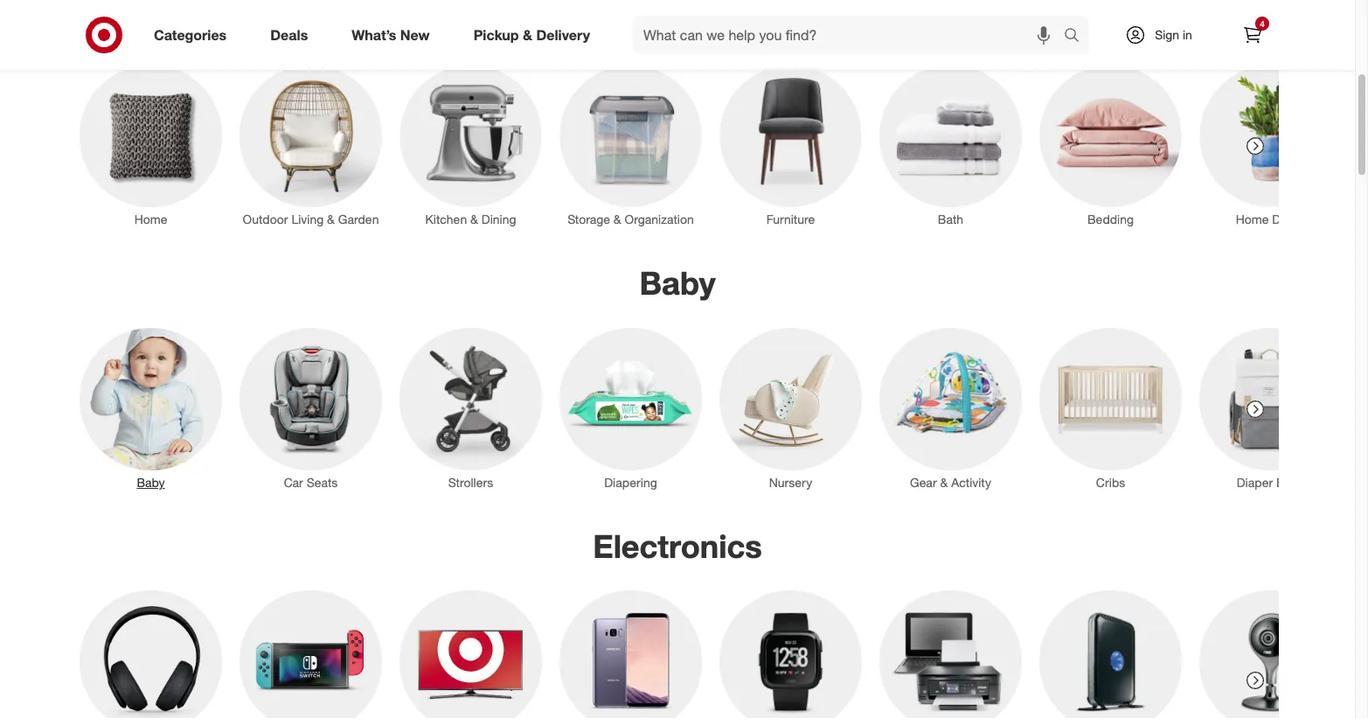 Task type: describe. For each thing, give the bounding box(es) containing it.
furniture image
[[720, 65, 862, 207]]

car
[[284, 474, 303, 489]]

cell phones image
[[560, 590, 702, 718]]

& for gear
[[941, 474, 948, 489]]

home decor
[[1237, 212, 1306, 226]]

baby image
[[80, 328, 222, 470]]

video games image
[[240, 590, 382, 718]]

seats
[[307, 474, 338, 489]]

electronics image
[[80, 590, 222, 718]]

& for kitchen
[[471, 212, 478, 226]]

strollers
[[449, 474, 493, 489]]

nursery image
[[720, 328, 862, 470]]

wearable tech image
[[720, 590, 862, 718]]

diaper
[[1237, 474, 1274, 489]]

outdoor living & garden
[[243, 212, 379, 226]]

cribs
[[1097, 474, 1126, 489]]

home decor link
[[1200, 65, 1343, 228]]

nursery link
[[720, 328, 862, 491]]

dining
[[482, 212, 516, 226]]

car seats link
[[240, 328, 382, 491]]

categories
[[154, 26, 227, 43]]

gear & activity
[[911, 474, 992, 489]]

& for pickup
[[523, 26, 533, 43]]

computers & office image
[[880, 590, 1022, 718]]

4 link
[[1234, 16, 1273, 54]]

home & patio
[[575, 1, 781, 40]]

diapering
[[605, 474, 658, 489]]

garden
[[338, 212, 379, 226]]

outdoor
[[243, 212, 288, 226]]

nursery
[[770, 474, 813, 489]]

home for home & patio
[[575, 1, 664, 40]]

gear & activity image
[[880, 328, 1022, 470]]

deals
[[270, 26, 308, 43]]

bath image
[[880, 65, 1022, 207]]

sign
[[1156, 27, 1180, 42]]

decor
[[1273, 212, 1306, 226]]

tv & home theater image
[[400, 590, 542, 718]]

baby link
[[80, 328, 222, 491]]

pickup & delivery link
[[459, 16, 612, 54]]

diapering link
[[560, 328, 702, 491]]

4
[[1261, 18, 1265, 29]]

cribs link
[[1040, 328, 1183, 491]]

& right living
[[327, 212, 335, 226]]



Task type: vqa. For each thing, say whether or not it's contained in the screenshot.
'Baby'
yes



Task type: locate. For each thing, give the bounding box(es) containing it.
categories link
[[139, 16, 249, 54]]

what's new link
[[337, 16, 452, 54]]

baby down "baby" image
[[137, 474, 165, 489]]

storage
[[568, 212, 610, 226]]

deals link
[[256, 16, 330, 54]]

home image
[[80, 65, 222, 207]]

& for storage
[[614, 212, 622, 226]]

& right gear
[[941, 474, 948, 489]]

home for home
[[134, 212, 167, 226]]

sign in
[[1156, 27, 1193, 42]]

what's
[[352, 26, 397, 43]]

diaper bags image
[[1200, 328, 1343, 470]]

pickup
[[474, 26, 519, 43]]

diaper bags link
[[1200, 328, 1343, 491]]

home for home decor
[[1237, 212, 1270, 226]]

cribs image
[[1040, 328, 1183, 470]]

diaper bags
[[1237, 474, 1305, 489]]

furniture
[[767, 212, 815, 226]]

outdoor living & garden link
[[240, 65, 382, 228]]

&
[[673, 1, 695, 40], [523, 26, 533, 43], [327, 212, 335, 226], [471, 212, 478, 226], [614, 212, 622, 226], [941, 474, 948, 489]]

storage & organization link
[[560, 65, 702, 228]]

& left patio
[[673, 1, 695, 40]]

kitchen & dining link
[[400, 65, 542, 228]]

0 horizontal spatial home
[[134, 212, 167, 226]]

kitchen & dining
[[426, 212, 516, 226]]

home
[[575, 1, 664, 40], [134, 212, 167, 226], [1237, 212, 1270, 226]]

wi-fi & networking image
[[1040, 590, 1183, 718]]

0 vertical spatial baby
[[640, 263, 716, 303]]

what's new
[[352, 26, 430, 43]]

car seats image
[[240, 328, 382, 470]]

smart home image
[[1200, 590, 1343, 718]]

living
[[292, 212, 324, 226]]

kitchen & dining image
[[400, 65, 542, 207]]

bath link
[[880, 65, 1022, 228]]

& left dining in the left of the page
[[471, 212, 478, 226]]

sign in link
[[1111, 16, 1220, 54]]

outdoor living & garden image
[[240, 65, 382, 207]]

0 horizontal spatial baby
[[137, 474, 165, 489]]

electronics
[[593, 526, 763, 566]]

strollers link
[[400, 328, 542, 491]]

baby
[[640, 263, 716, 303], [137, 474, 165, 489]]

activity
[[952, 474, 992, 489]]

2 horizontal spatial home
[[1237, 212, 1270, 226]]

home decor image
[[1200, 65, 1343, 207]]

in
[[1183, 27, 1193, 42]]

storage & organization
[[568, 212, 694, 226]]

search button
[[1057, 16, 1099, 58]]

gear & activity link
[[880, 328, 1022, 491]]

car seats
[[284, 474, 338, 489]]

diapering image
[[560, 328, 702, 470]]

gear
[[911, 474, 937, 489]]

furniture link
[[720, 65, 862, 228]]

strollers image
[[400, 328, 542, 470]]

What can we help you find? suggestions appear below search field
[[633, 16, 1069, 54]]

1 horizontal spatial home
[[575, 1, 664, 40]]

1 vertical spatial baby
[[137, 474, 165, 489]]

home link
[[80, 65, 222, 228]]

search
[[1057, 28, 1099, 45]]

bags
[[1277, 474, 1305, 489]]

storage & organization image
[[560, 65, 702, 207]]

& for home
[[673, 1, 695, 40]]

bedding link
[[1040, 65, 1183, 228]]

& right pickup
[[523, 26, 533, 43]]

new
[[400, 26, 430, 43]]

patio
[[703, 1, 781, 40]]

bedding image
[[1040, 65, 1183, 207]]

bath
[[938, 212, 964, 226]]

bedding
[[1088, 212, 1134, 226]]

kitchen
[[426, 212, 467, 226]]

organization
[[625, 212, 694, 226]]

delivery
[[537, 26, 590, 43]]

& right storage
[[614, 212, 622, 226]]

1 horizontal spatial baby
[[640, 263, 716, 303]]

baby down organization in the top of the page
[[640, 263, 716, 303]]

pickup & delivery
[[474, 26, 590, 43]]



